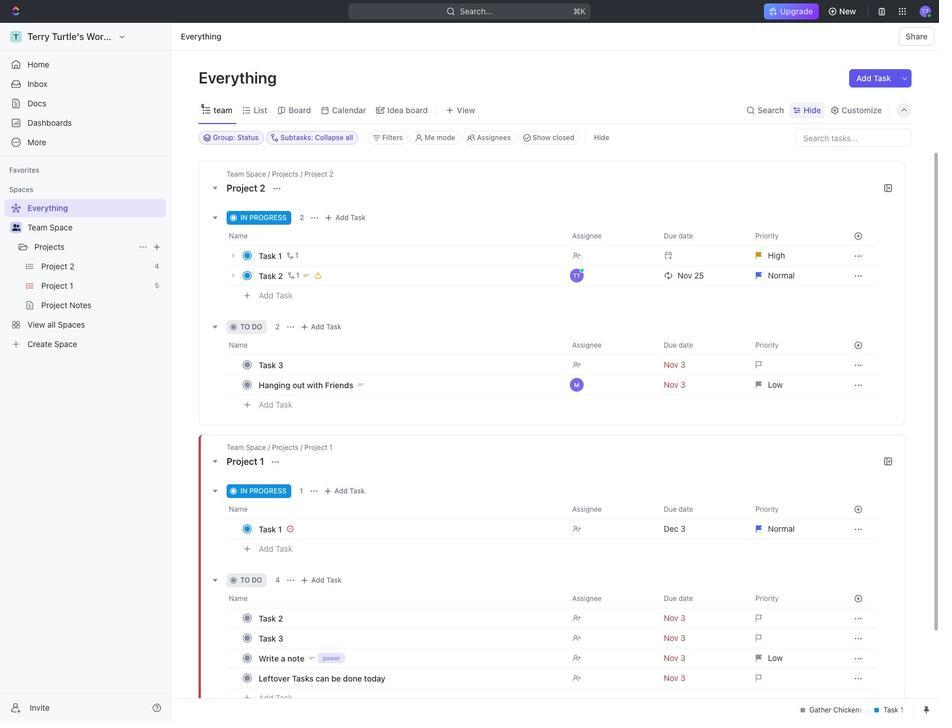 Task type: vqa. For each thing, say whether or not it's contained in the screenshot.
More settings's the more
no



Task type: describe. For each thing, give the bounding box(es) containing it.
name button for second assignee dropdown button from the top of the page
[[227, 336, 565, 355]]

task 2
[[259, 271, 283, 281]]

due for second assignee dropdown button from the top of the page
[[664, 341, 677, 350]]

date for 3rd assignee dropdown button from the top
[[679, 505, 693, 514]]

hide button
[[790, 102, 825, 118]]

dashboards link
[[5, 114, 166, 132]]

‎task 2
[[259, 614, 283, 623]]

name button for 3rd assignee dropdown button from the top
[[227, 501, 565, 519]]

2 normal button from the top
[[749, 519, 840, 540]]

Search tasks... text field
[[797, 129, 911, 146]]

idea board
[[387, 105, 428, 115]]

can
[[316, 674, 329, 684]]

me
[[425, 133, 435, 142]]

new
[[839, 6, 856, 16]]

due date button for 1st assignee dropdown button from the bottom
[[657, 590, 749, 608]]

group:
[[213, 133, 235, 142]]

2 inside tree
[[70, 262, 74, 271]]

project 2 link
[[41, 258, 150, 276]]

more
[[27, 137, 46, 147]]

closed
[[553, 133, 574, 142]]

1 horizontal spatial everything link
[[178, 30, 224, 43]]

team space link
[[27, 219, 164, 237]]

status
[[237, 133, 259, 142]]

priority button for second assignee dropdown button from the top of the page
[[749, 336, 840, 355]]

leftover tasks can be done today
[[259, 674, 385, 684]]

everything for the rightmost everything link
[[181, 31, 221, 41]]

terry turtle's workspace, , element
[[10, 31, 22, 42]]

space for team space / projects / project 2
[[246, 170, 266, 179]]

in for 2
[[240, 213, 247, 222]]

4 inside tree
[[155, 262, 159, 271]]

new button
[[823, 2, 863, 21]]

low for write a note
[[768, 654, 783, 663]]

priority button for 1st assignee dropdown button from the bottom
[[749, 590, 840, 608]]

1 task 3 from the top
[[259, 360, 283, 370]]

projects link
[[34, 238, 134, 256]]

create space
[[27, 339, 77, 349]]

turtle's
[[52, 31, 84, 42]]

space for team space / projects / project 1
[[246, 444, 266, 452]]

1 vertical spatial 4
[[275, 576, 280, 585]]

idea
[[387, 105, 404, 115]]

name button for fourth assignee dropdown button from the bottom
[[227, 227, 565, 245]]

1 inside tree
[[70, 281, 73, 291]]

tasks
[[292, 674, 314, 684]]

date for 1st assignee dropdown button from the bottom
[[679, 595, 693, 603]]

with
[[307, 380, 323, 390]]

project inside project notes link
[[41, 300, 67, 310]]

priority button for fourth assignee dropdown button from the bottom
[[749, 227, 840, 245]]

write
[[259, 654, 279, 664]]

1 normal from the top
[[768, 271, 795, 280]]

1 task 3 link from the top
[[256, 357, 563, 373]]

note
[[287, 654, 304, 664]]

leftover
[[259, 674, 290, 684]]

inbox
[[27, 79, 48, 89]]

board
[[289, 105, 311, 115]]

project 2 inside tree
[[41, 262, 74, 271]]

4 name from the top
[[229, 595, 248, 603]]

in progress for 2
[[240, 213, 287, 222]]

projects for project 1
[[272, 444, 298, 452]]

share
[[906, 31, 928, 41]]

favorites button
[[5, 164, 44, 177]]

3 priority button from the top
[[749, 501, 840, 519]]

due for fourth assignee dropdown button from the bottom
[[664, 232, 677, 240]]

show closed button
[[518, 131, 580, 145]]

terry turtle's workspace
[[27, 31, 134, 42]]

me mode
[[425, 133, 455, 142]]

project 1 inside tree
[[41, 281, 73, 291]]

power
[[323, 655, 340, 662]]

to for 1
[[240, 576, 250, 585]]

2 name from the top
[[229, 341, 248, 350]]

view all spaces
[[27, 320, 85, 330]]

to do for 1
[[240, 576, 262, 585]]

in for 1
[[240, 487, 247, 496]]

1 vertical spatial everything
[[199, 68, 280, 87]]

out
[[292, 380, 305, 390]]

task 1
[[259, 251, 282, 261]]

everything for everything link to the bottom
[[27, 203, 68, 213]]

2 task 3 link from the top
[[256, 630, 563, 647]]

team space / projects / project 2
[[227, 170, 333, 179]]

4 assignee button from the top
[[565, 590, 657, 608]]

search
[[758, 105, 784, 115]]

terry
[[27, 31, 50, 42]]

to for 2
[[240, 323, 250, 331]]

high button
[[749, 245, 840, 266]]

a
[[281, 654, 285, 664]]

share button
[[899, 27, 934, 46]]

1 normal button from the top
[[749, 266, 840, 286]]

‎task 1 link
[[256, 521, 563, 538]]

workspace
[[86, 31, 134, 42]]

board
[[406, 105, 428, 115]]

create
[[27, 339, 52, 349]]

team
[[213, 105, 232, 115]]

power button
[[318, 653, 348, 666]]

3 assignee button from the top
[[565, 501, 657, 519]]

customize
[[842, 105, 882, 115]]

2 assignee button from the top
[[565, 336, 657, 355]]

search button
[[743, 102, 788, 118]]

view for view
[[457, 105, 475, 115]]

due for 3rd assignee dropdown button from the top
[[664, 505, 677, 514]]

today
[[364, 674, 385, 684]]

home link
[[5, 56, 166, 74]]

project notes
[[41, 300, 91, 310]]

3 due date from the top
[[664, 505, 693, 514]]

1 button for task 1
[[284, 250, 300, 262]]

dashboards
[[27, 118, 72, 128]]

customize button
[[827, 102, 885, 118]]

done
[[343, 674, 362, 684]]

view button
[[442, 102, 479, 118]]

invite
[[30, 703, 50, 713]]

filters
[[382, 133, 403, 142]]

do for 2
[[252, 323, 262, 331]]

idea board link
[[385, 102, 428, 118]]

view all spaces link
[[5, 316, 164, 334]]

assignees button
[[463, 131, 516, 145]]

assignee for 1st assignee dropdown button from the bottom
[[572, 595, 602, 603]]

hanging out with friends
[[259, 380, 353, 390]]

upgrade
[[780, 6, 813, 16]]

hide inside dropdown button
[[804, 105, 821, 115]]

tt for the topmost tt dropdown button
[[922, 8, 929, 14]]

1 button for task 2
[[285, 270, 301, 282]]

due date button for fourth assignee dropdown button from the bottom
[[657, 227, 749, 245]]

2 due date from the top
[[664, 341, 693, 350]]

docs
[[27, 98, 46, 108]]

2 normal from the top
[[768, 524, 795, 534]]

all inside tree
[[47, 320, 56, 330]]

do for 1
[[252, 576, 262, 585]]

space for team space
[[50, 223, 73, 232]]

assignee for second assignee dropdown button from the top of the page
[[572, 341, 602, 350]]

notes
[[70, 300, 91, 310]]

in progress for 1
[[240, 487, 287, 496]]

date for second assignee dropdown button from the top of the page
[[679, 341, 693, 350]]

t
[[14, 32, 18, 41]]



Task type: locate. For each thing, give the bounding box(es) containing it.
4 name button from the top
[[227, 590, 565, 608]]

view button
[[442, 97, 479, 124]]

0 horizontal spatial project 2
[[41, 262, 74, 271]]

subtasks: collapse all
[[280, 133, 353, 142]]

tree containing everything
[[5, 199, 166, 354]]

2 date from the top
[[679, 341, 693, 350]]

team for project 2
[[227, 170, 244, 179]]

normal
[[768, 271, 795, 280], [768, 524, 795, 534]]

2 in from the top
[[240, 487, 247, 496]]

me mode button
[[410, 131, 460, 145]]

0 horizontal spatial all
[[47, 320, 56, 330]]

to do for 2
[[240, 323, 262, 331]]

project 2 down projects link on the top left of the page
[[41, 262, 74, 271]]

0 vertical spatial all
[[346, 133, 353, 142]]

0 vertical spatial team
[[227, 170, 244, 179]]

2 progress from the top
[[249, 487, 287, 496]]

1 horizontal spatial view
[[457, 105, 475, 115]]

upgrade link
[[764, 3, 819, 19]]

1 priority button from the top
[[749, 227, 840, 245]]

1 horizontal spatial 4
[[275, 576, 280, 585]]

1 horizontal spatial hide
[[804, 105, 821, 115]]

‎task for ‎task 1
[[259, 524, 276, 534]]

docs link
[[5, 94, 166, 113]]

0 horizontal spatial hide
[[594, 133, 609, 142]]

1 horizontal spatial tt button
[[916, 2, 934, 21]]

team space
[[27, 223, 73, 232]]

project inside project 2 link
[[41, 262, 67, 271]]

progress up task 1
[[249, 213, 287, 222]]

in progress up ‎task 1
[[240, 487, 287, 496]]

spaces
[[9, 185, 33, 194], [58, 320, 85, 330]]

2 vertical spatial team
[[227, 444, 244, 452]]

priority for fourth assignee dropdown button from the bottom
[[755, 232, 779, 240]]

list link
[[251, 102, 267, 118]]

0 vertical spatial view
[[457, 105, 475, 115]]

0 vertical spatial low button
[[749, 375, 840, 395]]

date for fourth assignee dropdown button from the bottom
[[679, 232, 693, 240]]

friends
[[325, 380, 353, 390]]

‎task for ‎task 2
[[259, 614, 276, 623]]

space for create space
[[54, 339, 77, 349]]

1 vertical spatial normal button
[[749, 519, 840, 540]]

team space / projects / project 1
[[227, 444, 333, 452]]

4 date from the top
[[679, 595, 693, 603]]

progress for project 2
[[249, 213, 287, 222]]

tt for left tt dropdown button
[[573, 272, 581, 279]]

m button
[[565, 375, 657, 395]]

‎task 1
[[259, 524, 282, 534]]

1 vertical spatial low
[[768, 654, 783, 663]]

progress up ‎task 1
[[249, 487, 287, 496]]

0 vertical spatial 4
[[155, 262, 159, 271]]

view inside button
[[457, 105, 475, 115]]

1 due date button from the top
[[657, 227, 749, 245]]

⌘k
[[573, 6, 586, 16]]

priority
[[755, 232, 779, 240], [755, 341, 779, 350], [755, 505, 779, 514], [755, 595, 779, 603]]

spaces down favorites button
[[9, 185, 33, 194]]

0 vertical spatial 3
[[278, 360, 283, 370]]

1 name from the top
[[229, 232, 248, 240]]

1 vertical spatial project 1
[[227, 457, 266, 467]]

task 3 link up hanging out with friends link
[[256, 357, 563, 373]]

0 vertical spatial 1 button
[[284, 250, 300, 262]]

1 vertical spatial project 2
[[41, 262, 74, 271]]

1 horizontal spatial project 1
[[227, 457, 266, 467]]

1 in from the top
[[240, 213, 247, 222]]

2 low from the top
[[768, 654, 783, 663]]

be
[[331, 674, 341, 684]]

do down task 2
[[252, 323, 262, 331]]

2 do from the top
[[252, 576, 262, 585]]

task 3 up hanging
[[259, 360, 283, 370]]

0 vertical spatial tt button
[[916, 2, 934, 21]]

1 horizontal spatial all
[[346, 133, 353, 142]]

low for hanging out with friends
[[768, 380, 783, 390]]

3 up write a note
[[278, 634, 283, 644]]

0 vertical spatial in
[[240, 213, 247, 222]]

2 due from the top
[[664, 341, 677, 350]]

2 to do from the top
[[240, 576, 262, 585]]

search...
[[460, 6, 493, 16]]

tt
[[922, 8, 929, 14], [573, 272, 581, 279]]

hide button
[[589, 131, 614, 145]]

do
[[252, 323, 262, 331], [252, 576, 262, 585]]

1 vertical spatial low button
[[749, 648, 840, 669]]

1 due from the top
[[664, 232, 677, 240]]

0 vertical spatial low
[[768, 380, 783, 390]]

4 priority from the top
[[755, 595, 779, 603]]

0 vertical spatial normal button
[[749, 266, 840, 286]]

to
[[240, 323, 250, 331], [240, 576, 250, 585]]

due for 1st assignee dropdown button from the bottom
[[664, 595, 677, 603]]

1
[[278, 251, 282, 261], [295, 251, 298, 260], [296, 271, 299, 280], [70, 281, 73, 291], [329, 444, 333, 452], [260, 457, 264, 467], [300, 487, 303, 496], [278, 524, 282, 534]]

everything inside tree
[[27, 203, 68, 213]]

1 assignee button from the top
[[565, 227, 657, 245]]

2 vertical spatial projects
[[272, 444, 298, 452]]

0 vertical spatial spaces
[[9, 185, 33, 194]]

task 3 link down ‎task 2 link
[[256, 630, 563, 647]]

0 vertical spatial task 3 link
[[256, 357, 563, 373]]

‎task 2 link
[[256, 610, 563, 627]]

tree
[[5, 199, 166, 354]]

1 to do from the top
[[240, 323, 262, 331]]

everything link
[[178, 30, 224, 43], [5, 199, 164, 217]]

2 assignee from the top
[[572, 341, 602, 350]]

list
[[254, 105, 267, 115]]

0 vertical spatial progress
[[249, 213, 287, 222]]

0 vertical spatial everything
[[181, 31, 221, 41]]

view up 'assignees' button
[[457, 105, 475, 115]]

1 vertical spatial do
[[252, 576, 262, 585]]

/
[[268, 170, 270, 179], [300, 170, 303, 179], [268, 444, 270, 452], [300, 444, 303, 452]]

3 assignee from the top
[[572, 505, 602, 514]]

2 task 3 from the top
[[259, 634, 283, 644]]

1 vertical spatial in
[[240, 487, 247, 496]]

0 vertical spatial normal
[[768, 271, 795, 280]]

1 assignee from the top
[[572, 232, 602, 240]]

5
[[155, 282, 159, 290]]

to do down task 2
[[240, 323, 262, 331]]

0 horizontal spatial 4
[[155, 262, 159, 271]]

team inside tree
[[27, 223, 47, 232]]

project 1
[[41, 281, 73, 291], [227, 457, 266, 467]]

progress
[[249, 213, 287, 222], [249, 487, 287, 496]]

0 vertical spatial to do
[[240, 323, 262, 331]]

hide right closed
[[594, 133, 609, 142]]

1 vertical spatial to
[[240, 576, 250, 585]]

view
[[457, 105, 475, 115], [27, 320, 45, 330]]

1 vertical spatial spaces
[[58, 320, 85, 330]]

user group image
[[12, 224, 20, 231]]

3 priority from the top
[[755, 505, 779, 514]]

task 3 down ‎task 2
[[259, 634, 283, 644]]

project 1 up project notes
[[41, 281, 73, 291]]

project 1 down team space / projects / project 1
[[227, 457, 266, 467]]

1 due date from the top
[[664, 232, 693, 240]]

show closed
[[533, 133, 574, 142]]

due date button for 3rd assignee dropdown button from the top
[[657, 501, 749, 519]]

subtasks:
[[280, 133, 313, 142]]

due date
[[664, 232, 693, 240], [664, 341, 693, 350], [664, 505, 693, 514], [664, 595, 693, 603]]

assignee for 3rd assignee dropdown button from the top
[[572, 505, 602, 514]]

collapse
[[315, 133, 344, 142]]

view for view all spaces
[[27, 320, 45, 330]]

2 name button from the top
[[227, 336, 565, 355]]

1 vertical spatial progress
[[249, 487, 287, 496]]

0 horizontal spatial view
[[27, 320, 45, 330]]

projects
[[272, 170, 298, 179], [34, 242, 65, 252], [272, 444, 298, 452]]

2 ‎task from the top
[[259, 614, 276, 623]]

4 priority button from the top
[[749, 590, 840, 608]]

assignee for fourth assignee dropdown button from the bottom
[[572, 232, 602, 240]]

show
[[533, 133, 551, 142]]

all up create space
[[47, 320, 56, 330]]

view inside tree
[[27, 320, 45, 330]]

filters button
[[368, 131, 408, 145]]

team for project 1
[[227, 444, 244, 452]]

due date button for second assignee dropdown button from the top of the page
[[657, 336, 749, 355]]

3 name from the top
[[229, 505, 248, 514]]

0 vertical spatial project 2
[[227, 183, 268, 193]]

projects for project 2
[[272, 170, 298, 179]]

low button for write a note
[[749, 648, 840, 669]]

1 vertical spatial to do
[[240, 576, 262, 585]]

high
[[768, 251, 785, 260]]

4
[[155, 262, 159, 271], [275, 576, 280, 585]]

2 low button from the top
[[749, 648, 840, 669]]

1 horizontal spatial spaces
[[58, 320, 85, 330]]

mode
[[437, 133, 455, 142]]

1 to from the top
[[240, 323, 250, 331]]

project inside 'project 1' link
[[41, 281, 67, 291]]

4 up 5
[[155, 262, 159, 271]]

1 vertical spatial projects
[[34, 242, 65, 252]]

team link
[[211, 102, 232, 118]]

calendar
[[332, 105, 366, 115]]

3 date from the top
[[679, 505, 693, 514]]

0 horizontal spatial tt
[[573, 272, 581, 279]]

project 2 down 'team space / projects / project 2'
[[227, 183, 268, 193]]

low button
[[749, 375, 840, 395], [749, 648, 840, 669]]

1 do from the top
[[252, 323, 262, 331]]

1 horizontal spatial tt
[[922, 8, 929, 14]]

1 low from the top
[[768, 380, 783, 390]]

add task button
[[850, 69, 898, 88], [322, 211, 370, 225], [254, 289, 297, 303], [297, 320, 346, 334], [254, 398, 297, 412], [321, 485, 369, 498], [254, 543, 297, 556], [298, 574, 346, 588]]

0 vertical spatial hide
[[804, 105, 821, 115]]

1 vertical spatial view
[[27, 320, 45, 330]]

spaces down project notes
[[58, 320, 85, 330]]

in progress up task 1
[[240, 213, 287, 222]]

to do up ‎task 2
[[240, 576, 262, 585]]

1 3 from the top
[[278, 360, 283, 370]]

1 horizontal spatial project 2
[[227, 183, 268, 193]]

3 due date button from the top
[[657, 501, 749, 519]]

more button
[[5, 133, 166, 152]]

task 3
[[259, 360, 283, 370], [259, 634, 283, 644]]

view up create
[[27, 320, 45, 330]]

1 vertical spatial normal
[[768, 524, 795, 534]]

1 low button from the top
[[749, 375, 840, 395]]

‎task
[[259, 524, 276, 534], [259, 614, 276, 623]]

0 vertical spatial task 3
[[259, 360, 283, 370]]

0 vertical spatial to
[[240, 323, 250, 331]]

0 vertical spatial do
[[252, 323, 262, 331]]

4 assignee from the top
[[572, 595, 602, 603]]

in down team space / projects / project 1
[[240, 487, 247, 496]]

1 vertical spatial task 3
[[259, 634, 283, 644]]

progress for project 1
[[249, 487, 287, 496]]

assignee
[[572, 232, 602, 240], [572, 341, 602, 350], [572, 505, 602, 514], [572, 595, 602, 603]]

2 to from the top
[[240, 576, 250, 585]]

assignees
[[477, 133, 511, 142]]

0 vertical spatial project 1
[[41, 281, 73, 291]]

favorites
[[9, 166, 39, 175]]

1 vertical spatial 1 button
[[285, 270, 301, 282]]

hanging out with friends link
[[256, 377, 563, 393]]

add
[[856, 73, 872, 83], [335, 213, 349, 222], [259, 291, 273, 300], [311, 323, 324, 331], [259, 400, 273, 410], [335, 487, 348, 496], [259, 544, 273, 554], [311, 576, 325, 585]]

projects inside sidebar navigation
[[34, 242, 65, 252]]

low button for hanging out with friends
[[749, 375, 840, 395]]

2 in progress from the top
[[240, 487, 287, 496]]

leftover tasks can be done today link
[[256, 670, 563, 687]]

calendar link
[[330, 102, 366, 118]]

sidebar navigation
[[0, 23, 173, 722]]

1 date from the top
[[679, 232, 693, 240]]

1 vertical spatial task 3 link
[[256, 630, 563, 647]]

due date button
[[657, 227, 749, 245], [657, 336, 749, 355], [657, 501, 749, 519], [657, 590, 749, 608]]

1 name button from the top
[[227, 227, 565, 245]]

0 horizontal spatial tt button
[[565, 266, 657, 286]]

project notes link
[[41, 296, 164, 315]]

0 vertical spatial everything link
[[178, 30, 224, 43]]

1 vertical spatial tt
[[573, 272, 581, 279]]

3 due from the top
[[664, 505, 677, 514]]

3 up hanging
[[278, 360, 283, 370]]

inbox link
[[5, 75, 166, 93]]

1 vertical spatial everything link
[[5, 199, 164, 217]]

3 name button from the top
[[227, 501, 565, 519]]

1 vertical spatial team
[[27, 223, 47, 232]]

4 due date button from the top
[[657, 590, 749, 608]]

2 priority button from the top
[[749, 336, 840, 355]]

0 vertical spatial ‎task
[[259, 524, 276, 534]]

in down 'team space / projects / project 2'
[[240, 213, 247, 222]]

date
[[679, 232, 693, 240], [679, 341, 693, 350], [679, 505, 693, 514], [679, 595, 693, 603]]

1 vertical spatial 3
[[278, 634, 283, 644]]

1 ‎task from the top
[[259, 524, 276, 534]]

1 priority from the top
[[755, 232, 779, 240]]

do up ‎task 2
[[252, 576, 262, 585]]

all right collapse
[[346, 133, 353, 142]]

1 progress from the top
[[249, 213, 287, 222]]

priority for 1st assignee dropdown button from the bottom
[[755, 595, 779, 603]]

1 vertical spatial tt button
[[565, 266, 657, 286]]

team
[[227, 170, 244, 179], [27, 223, 47, 232], [227, 444, 244, 452]]

hide inside button
[[594, 133, 609, 142]]

spaces inside tree
[[58, 320, 85, 330]]

add task
[[856, 73, 891, 83], [335, 213, 366, 222], [259, 291, 292, 300], [311, 323, 341, 331], [259, 400, 292, 410], [335, 487, 365, 496], [259, 544, 292, 554], [311, 576, 342, 585]]

0 horizontal spatial spaces
[[9, 185, 33, 194]]

priority button
[[749, 227, 840, 245], [749, 336, 840, 355], [749, 501, 840, 519], [749, 590, 840, 608]]

0 horizontal spatial project 1
[[41, 281, 73, 291]]

4 up ‎task 2
[[275, 576, 280, 585]]

0 horizontal spatial everything link
[[5, 199, 164, 217]]

1 in progress from the top
[[240, 213, 287, 222]]

hide right search
[[804, 105, 821, 115]]

project 1 link
[[41, 277, 150, 295]]

low
[[768, 380, 783, 390], [768, 654, 783, 663]]

priority for second assignee dropdown button from the top of the page
[[755, 341, 779, 350]]

4 due date from the top
[[664, 595, 693, 603]]

2 3 from the top
[[278, 634, 283, 644]]

0 vertical spatial in progress
[[240, 213, 287, 222]]

2 vertical spatial everything
[[27, 203, 68, 213]]

m
[[574, 382, 579, 389]]

1 vertical spatial ‎task
[[259, 614, 276, 623]]

task
[[874, 73, 891, 83], [351, 213, 366, 222], [259, 251, 276, 261], [259, 271, 276, 281], [276, 291, 292, 300], [326, 323, 341, 331], [259, 360, 276, 370], [276, 400, 292, 410], [350, 487, 365, 496], [276, 544, 292, 554], [326, 576, 342, 585], [259, 634, 276, 644]]

0 vertical spatial projects
[[272, 170, 298, 179]]

hanging
[[259, 380, 290, 390]]

1 button right task 2
[[285, 270, 301, 282]]

1 vertical spatial hide
[[594, 133, 609, 142]]

name button for 1st assignee dropdown button from the bottom
[[227, 590, 565, 608]]

4 due from the top
[[664, 595, 677, 603]]

2 priority from the top
[[755, 341, 779, 350]]

1 vertical spatial in progress
[[240, 487, 287, 496]]

in progress
[[240, 213, 287, 222], [240, 487, 287, 496]]

1 vertical spatial all
[[47, 320, 56, 330]]

2 due date button from the top
[[657, 336, 749, 355]]

tree inside sidebar navigation
[[5, 199, 166, 354]]

1 button right task 1
[[284, 250, 300, 262]]

0 vertical spatial tt
[[922, 8, 929, 14]]

to do
[[240, 323, 262, 331], [240, 576, 262, 585]]

create space link
[[5, 335, 164, 354]]

home
[[27, 60, 49, 69]]



